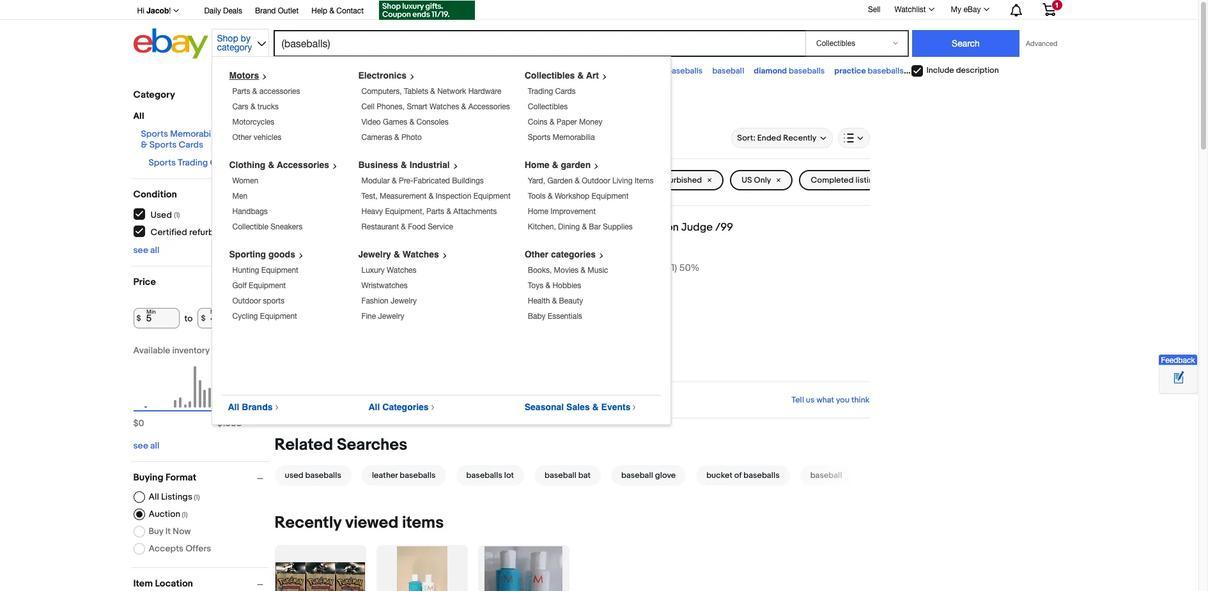 Task type: locate. For each thing, give the bounding box(es) containing it.
parts up cars
[[232, 87, 250, 96]]

(1) right listings at left bottom
[[194, 493, 200, 502]]

wristwatches
[[361, 281, 408, 290]]

1 vertical spatial other
[[525, 249, 548, 260]]

0 horizontal spatial other
[[232, 133, 252, 142]]

1 vertical spatial home
[[528, 207, 548, 216]]

health & beauty link
[[528, 297, 583, 306]]

sports up condition
[[149, 157, 176, 168]]

test, measurement & inspection equipment link
[[361, 192, 511, 201]]

0 horizontal spatial certified refurbished
[[151, 227, 236, 237]]

restaurant & food service link
[[361, 222, 453, 231]]

0 vertical spatial baseball glove
[[565, 66, 620, 76]]

1 vertical spatial buy
[[149, 526, 163, 537]]

shop inside sports memorabilia, fan shop & sports cards
[[241, 128, 262, 139]]

0 horizontal spatial shop
[[217, 33, 238, 43]]

1 vertical spatial cards
[[179, 139, 203, 150]]

1 vertical spatial baseball link
[[795, 465, 857, 486]]

other down motorcycles link
[[232, 133, 252, 142]]

see all up price
[[133, 245, 159, 256]]

cards down collectibles & art link
[[555, 87, 576, 96]]

0 horizontal spatial certified refurbished link
[[133, 226, 237, 237]]

0 horizontal spatial now
[[173, 526, 191, 537]]

jewelry down fashion jewelry link
[[378, 312, 404, 321]]

(1)
[[174, 211, 180, 219], [669, 262, 677, 274], [194, 493, 200, 502], [182, 511, 188, 519]]

diamond
[[754, 66, 787, 76]]

1 horizontal spatial now
[[388, 133, 404, 143]]

buy it now link
[[358, 130, 412, 146]]

outdoor up the cycling
[[232, 297, 261, 306]]

joschen_27
[[617, 262, 667, 274]]

0 horizontal spatial outdoor
[[232, 297, 261, 306]]

cards inside trading cards collectibles coins & paper money sports memorabilia
[[555, 87, 576, 96]]

0 horizontal spatial trading
[[178, 157, 208, 168]]

get the coupon image
[[379, 1, 475, 20]]

glove inside baseball glove link
[[655, 471, 676, 481]]

all up price
[[150, 245, 159, 256]]

0 vertical spatial certified refurbished link
[[611, 170, 724, 190]]

sell link
[[862, 5, 886, 14]]

$ 1000
[[217, 418, 242, 429]]

by
[[241, 33, 250, 43]]

outdoor up "tools & workshop equipment" "link"
[[582, 176, 610, 185]]

1 horizontal spatial cards
[[555, 87, 576, 96]]

(1) down condition
[[174, 211, 180, 219]]

home up yard,
[[525, 160, 549, 170]]

outlet
[[278, 6, 299, 15]]

0 horizontal spatial cards
[[179, 139, 203, 150]]

label
[[534, 221, 561, 234]]

certified refurbished down used (1)
[[151, 227, 236, 237]]

1
[[1055, 1, 1059, 9], [275, 100, 278, 112]]

(1) down listings at left bottom
[[182, 511, 188, 519]]

0 horizontal spatial baseballs link
[[312, 66, 369, 76]]

other up books,
[[525, 249, 548, 260]]

item
[[133, 578, 153, 590]]

certified up #43
[[623, 175, 657, 185]]

practice
[[834, 66, 866, 76]]

it down auction (1)
[[165, 526, 171, 537]]

& right help
[[329, 6, 334, 15]]

used baseballs link
[[275, 465, 357, 486]]

0 horizontal spatial baseball link
[[712, 66, 744, 76]]

buy it now down games
[[365, 133, 404, 143]]

help & contact link
[[311, 4, 364, 19]]

1 vertical spatial see
[[133, 440, 148, 451]]

shop left by
[[217, 33, 238, 43]]

daily deals
[[204, 6, 242, 15]]

1 horizontal spatial buy it now
[[365, 133, 404, 143]]

1 horizontal spatial buy
[[365, 133, 379, 143]]

0 vertical spatial buy
[[365, 133, 379, 143]]

1 all from the top
[[150, 245, 159, 256]]

0 vertical spatial 1
[[1055, 1, 1059, 9]]

offers
[[185, 543, 211, 554]]

books, movies & music link
[[528, 266, 608, 275]]

1 horizontal spatial glove
[[655, 471, 676, 481]]

help
[[311, 6, 327, 15]]

1 horizontal spatial accessories
[[468, 102, 510, 111]]

leather down searches on the left
[[372, 471, 398, 481]]

fashion
[[361, 297, 388, 306]]

0 horizontal spatial glove
[[599, 66, 620, 76]]

to inside $5.00 to $40.00 link
[[488, 175, 495, 185]]

0 vertical spatial other
[[232, 133, 252, 142]]

to right $5.00
[[488, 175, 495, 185]]

trading inside trading cards collectibles coins & paper money sports memorabilia
[[528, 87, 553, 96]]

all for all listings (1)
[[149, 492, 159, 502]]

leather
[[378, 66, 405, 76], [372, 471, 398, 481]]

us
[[806, 395, 815, 405]]

item location
[[133, 578, 193, 590]]

test,
[[361, 192, 378, 201]]

item location button
[[133, 578, 269, 590]]

1 horizontal spatial shop
[[241, 128, 262, 139]]

collectibles down trading cards link
[[528, 102, 568, 111]]

trading down sports memorabilia, fan shop & sports cards
[[178, 157, 208, 168]]

motorcycles link
[[232, 118, 274, 127]]

leather baseballs down searches on the left
[[372, 471, 436, 481]]

graph of available inventory between $5.0 and $40.0 image
[[133, 345, 242, 435]]

1 horizontal spatial certified
[[623, 175, 657, 185]]

1 vertical spatial used
[[151, 209, 172, 220]]

0 horizontal spatial refurbished
[[189, 227, 236, 237]]

sports down coins in the top of the page
[[528, 133, 551, 142]]

improvement
[[551, 207, 596, 216]]

equipment
[[473, 192, 511, 201], [592, 192, 629, 201], [261, 266, 298, 275], [249, 281, 286, 290], [260, 312, 297, 321]]

now down games
[[388, 133, 404, 143]]

0 vertical spatial watches
[[429, 102, 459, 111]]

0 horizontal spatial buy
[[149, 526, 163, 537]]

2021
[[448, 221, 471, 234]]

1 see all from the top
[[133, 245, 159, 256]]

0 vertical spatial to
[[488, 175, 495, 185]]

(1) inside used (1)
[[174, 211, 180, 219]]

0 vertical spatial home
[[525, 160, 549, 170]]

all for all categories
[[368, 402, 380, 412]]

0 horizontal spatial parts
[[232, 87, 250, 96]]

see all button for price
[[133, 440, 159, 451]]

0 vertical spatial baseball link
[[712, 66, 744, 76]]

category
[[133, 89, 175, 101]]

1 vertical spatial baseball glove
[[621, 471, 676, 481]]

sports trading card singles
[[149, 157, 262, 168]]

recently right ended
[[783, 133, 817, 143]]

& up luxury watches link
[[394, 249, 400, 260]]

0 vertical spatial certified refurbished
[[623, 175, 702, 185]]

business & industrial
[[358, 160, 450, 170]]

1 horizontal spatial to
[[488, 175, 495, 185]]

shop inside shop by category
[[217, 33, 238, 43]]

certified refurbished inside main content
[[623, 175, 702, 185]]

all down category
[[133, 111, 144, 121]]

1 horizontal spatial outdoor
[[582, 176, 610, 185]]

accessories down hardware
[[468, 102, 510, 111]]

1 vertical spatial all
[[150, 440, 159, 451]]

(1) left 50%
[[669, 262, 677, 274]]

2 see from the top
[[133, 440, 148, 451]]

glove left bucket
[[655, 471, 676, 481]]

certified refurbished link down used (1)
[[133, 226, 237, 237]]

1 down accessories at the left top of page
[[275, 100, 278, 112]]

1 vertical spatial see all
[[133, 440, 159, 451]]

sports memorabilia, fan shop & sports cards link
[[141, 128, 262, 150]]

sports trading card singles link
[[149, 157, 262, 168]]

1 horizontal spatial bat
[[578, 471, 591, 481]]

accessories
[[468, 102, 510, 111], [277, 160, 329, 170]]

auction
[[149, 509, 180, 520]]

used (1)
[[151, 209, 180, 220]]

cards up the sports trading card singles
[[179, 139, 203, 150]]

1 horizontal spatial used
[[564, 175, 583, 185]]

baseballs inside 'link'
[[400, 471, 436, 481]]

used down condition
[[151, 209, 172, 220]]

now down  (1) items text box
[[173, 526, 191, 537]]

photo
[[401, 133, 422, 142]]

related searches
[[275, 435, 407, 455]]

modular & pre-fabricated buildings test, measurement & inspection equipment heavy equipment, parts & attachments restaurant & food service
[[361, 176, 511, 231]]

baseball glove inside main content
[[621, 471, 676, 481]]

none submit inside banner
[[912, 30, 1019, 57]]

baseball bat right "lot"
[[545, 471, 591, 481]]

0 vertical spatial trading
[[528, 87, 553, 96]]

1 horizontal spatial trading
[[528, 87, 553, 96]]

it down games
[[381, 133, 386, 143]]

collectible sneakers link
[[232, 222, 303, 231]]

accessories inside computers, tablets & network hardware cell phones, smart watches & accessories video games & consoles cameras & photo
[[468, 102, 510, 111]]

yard, garden & outdoor living items tools & workshop equipment home improvement kitchen, dining & bar supplies
[[528, 176, 654, 231]]

advanced link
[[1019, 31, 1064, 56]]

1 vertical spatial parts
[[426, 207, 444, 216]]

format
[[166, 472, 196, 484]]

parts & accessories cars & trucks motorcycles other vehicles
[[232, 87, 300, 142]]

0 vertical spatial see
[[133, 245, 148, 256]]

glove right art
[[599, 66, 620, 76]]

collectibles inside trading cards collectibles coins & paper money sports memorabilia
[[528, 102, 568, 111]]

0 vertical spatial outdoor
[[582, 176, 610, 185]]

certified down used (1)
[[151, 227, 187, 237]]

all categories link
[[368, 402, 440, 412]]

1 vertical spatial to
[[184, 313, 193, 324]]

0 vertical spatial glove
[[599, 66, 620, 76]]

all down buying
[[149, 492, 159, 502]]

trading up the collectibles link
[[528, 87, 553, 96]]

brand outlet
[[255, 6, 299, 15]]

equipment down the goods at the top left of the page
[[261, 266, 298, 275]]

1 vertical spatial buy it now
[[149, 526, 191, 537]]

hunting equipment golf equipment outdoor sports cycling equipment
[[232, 266, 298, 321]]

collectible
[[232, 222, 268, 231]]

1 vertical spatial baseball bat
[[545, 471, 591, 481]]

Search for anything text field
[[275, 31, 803, 56]]

1 horizontal spatial refurbished
[[659, 175, 702, 185]]

buy down auction
[[149, 526, 163, 537]]

1 horizontal spatial recently
[[783, 133, 817, 143]]

see all down 0 at the bottom of the page
[[133, 440, 159, 451]]

2 baseballs link from the left
[[629, 66, 703, 76]]

see for price
[[133, 440, 148, 451]]

1 up advanced link
[[1055, 1, 1059, 9]]

/99
[[715, 221, 733, 234]]

used inside main content
[[564, 175, 583, 185]]

1 vertical spatial certified refurbished link
[[133, 226, 237, 237]]

watches inside computers, tablets & network hardware cell phones, smart watches & accessories video games & consoles cameras & photo
[[429, 102, 459, 111]]

0 horizontal spatial accessories
[[277, 160, 329, 170]]

Minimum value $5 text field
[[133, 308, 179, 329]]

refurbished right items
[[659, 175, 702, 185]]

baseball bat
[[509, 66, 556, 76], [545, 471, 591, 481]]

see all button
[[133, 245, 159, 256], [133, 440, 159, 451]]

bat inside main content
[[578, 471, 591, 481]]

see up price
[[133, 245, 148, 256]]

1 horizontal spatial other
[[525, 249, 548, 260]]

buying format button
[[133, 472, 269, 484]]

health
[[528, 297, 550, 306]]

1 vertical spatial refurbished
[[189, 227, 236, 237]]

auction (1)
[[149, 509, 188, 520]]

2 see all from the top
[[133, 440, 159, 451]]

& inside trading cards collectibles coins & paper money sports memorabilia
[[550, 118, 554, 127]]

see all for condition
[[133, 245, 159, 256]]

home improvement link
[[528, 207, 596, 216]]

shop down motorcycles
[[241, 128, 262, 139]]

all brands link
[[228, 402, 283, 412]]

1 vertical spatial 1
[[275, 100, 278, 112]]

listings
[[161, 492, 192, 502]]

fine jewelry link
[[361, 312, 404, 321]]

condition button
[[133, 189, 269, 201]]

1 vertical spatial recently
[[275, 513, 341, 533]]

1 vertical spatial leather baseballs
[[372, 471, 436, 481]]

see down 0 at the bottom of the page
[[133, 440, 148, 451]]

2 vertical spatial watches
[[387, 266, 416, 275]]

2021 topps gold label class 2 blue #43 aaron judge /99 image
[[320, 248, 393, 337]]

1 vertical spatial see all button
[[133, 440, 159, 451]]

outdoor inside yard, garden & outdoor living items tools & workshop equipment home improvement kitchen, dining & bar supplies
[[582, 176, 610, 185]]

equipment down $5.00 to $40.00
[[473, 192, 511, 201]]

accessories down vehicles
[[277, 160, 329, 170]]

watches
[[429, 102, 459, 111], [403, 249, 439, 260], [387, 266, 416, 275]]

leather up the computers,
[[378, 66, 405, 76]]

50%
[[679, 262, 699, 274]]

banner
[[130, 0, 1065, 425]]

cars
[[232, 102, 248, 111]]

baseball bat up trading cards link
[[509, 66, 556, 76]]

sell
[[868, 5, 880, 14]]

1 horizontal spatial certified refurbished
[[623, 175, 702, 185]]

equipment down the living
[[592, 192, 629, 201]]

1 vertical spatial collectibles
[[528, 102, 568, 111]]

certified refurbished link up aaron
[[611, 170, 724, 190]]

& inside sports memorabilia, fan shop & sports cards
[[141, 139, 147, 150]]

0 vertical spatial parts
[[232, 87, 250, 96]]

0 vertical spatial shop
[[217, 33, 238, 43]]

coins
[[528, 118, 548, 127]]

business
[[358, 160, 398, 170]]

1 vertical spatial bat
[[578, 471, 591, 481]]

& inside account navigation
[[329, 6, 334, 15]]

1 see from the top
[[133, 245, 148, 256]]

0 horizontal spatial bat
[[543, 66, 556, 76]]

& left food
[[401, 222, 406, 231]]

goods
[[268, 249, 295, 260]]

parts inside the modular & pre-fabricated buildings test, measurement & inspection equipment heavy equipment, parts & attachments restaurant & food service
[[426, 207, 444, 216]]

(1) inside all listings (1)
[[194, 493, 200, 502]]

3x sealed fossil long/hanger booster packs (artset) wotc original pokemon cards image
[[275, 562, 365, 591]]

2 all from the top
[[150, 440, 159, 451]]

jewelry up luxury
[[358, 249, 391, 260]]

1 see all button from the top
[[133, 245, 159, 256]]

0 vertical spatial now
[[388, 133, 404, 143]]

leather baseballs inside 'link'
[[372, 471, 436, 481]]

phones,
[[377, 102, 405, 111]]

now
[[388, 133, 404, 143], [173, 526, 191, 537]]

all for all
[[133, 111, 144, 121]]

price
[[133, 276, 156, 288]]

& left bar
[[582, 222, 587, 231]]

0 vertical spatial see all
[[133, 245, 159, 256]]

see all button up price
[[133, 245, 159, 256]]

0 horizontal spatial used
[[151, 209, 172, 220]]

0 vertical spatial used
[[564, 175, 583, 185]]

equipment down hunting equipment 'link'
[[249, 281, 286, 290]]

main content
[[275, 83, 905, 591]]

hunting equipment link
[[232, 266, 298, 275]]

all up buying
[[150, 440, 159, 451]]

(1) inside main content
[[669, 262, 677, 274]]

other categories
[[525, 249, 596, 260]]

all left categories
[[368, 402, 380, 412]]

& down category
[[141, 139, 147, 150]]

baseballs link
[[312, 66, 369, 76], [629, 66, 703, 76]]

1 horizontal spatial certified refurbished link
[[611, 170, 724, 190]]

0 vertical spatial all
[[150, 245, 159, 256]]

1 vertical spatial outdoor
[[232, 297, 261, 306]]

trading
[[528, 87, 553, 96], [178, 157, 208, 168]]

cards inside sports memorabilia, fan shop & sports cards
[[179, 139, 203, 150]]

None submit
[[912, 30, 1019, 57]]

collectibles up trading cards link
[[525, 70, 575, 81]]

certified refurbished up aaron
[[623, 175, 702, 185]]

equipment inside yard, garden & outdoor living items tools & workshop equipment home improvement kitchen, dining & bar supplies
[[592, 192, 629, 201]]

home down tools in the left of the page
[[528, 207, 548, 216]]

jewelry down wristwatches at the top left of page
[[391, 297, 417, 306]]

to right "minimum value $5" text field in the left of the page
[[184, 313, 193, 324]]

buy it now inside main content
[[365, 133, 404, 143]]

sports memorabilia, fan shop & sports cards
[[141, 128, 262, 150]]

1 vertical spatial now
[[173, 526, 191, 537]]

all for all brands
[[228, 402, 239, 412]]

outdoor inside hunting equipment golf equipment outdoor sports cycling equipment
[[232, 297, 261, 306]]

0 vertical spatial recently
[[783, 133, 817, 143]]

2023
[[496, 211, 515, 221]]

all
[[150, 245, 159, 256], [150, 440, 159, 451]]

1 baseballs link from the left
[[312, 66, 369, 76]]

recently down used baseballs
[[275, 513, 341, 533]]

0 horizontal spatial it
[[165, 526, 171, 537]]

used down garden
[[564, 175, 583, 185]]

us only
[[742, 175, 771, 185]]

all for condition
[[150, 245, 159, 256]]

1 horizontal spatial it
[[381, 133, 386, 143]]

cameras & photo link
[[361, 133, 422, 142]]

1 horizontal spatial parts
[[426, 207, 444, 216]]

& left art
[[577, 70, 584, 81]]

sports
[[263, 297, 284, 306]]

& right coins in the top of the page
[[550, 118, 554, 127]]

parts down test, measurement & inspection equipment link on the top of the page
[[426, 207, 444, 216]]

(1) inside auction (1)
[[182, 511, 188, 519]]

buy down "video" on the top left of the page
[[365, 133, 379, 143]]

0 vertical spatial see all button
[[133, 245, 159, 256]]

all up 1000
[[228, 402, 239, 412]]

0 vertical spatial it
[[381, 133, 386, 143]]

refurbished down condition dropdown button
[[189, 227, 236, 237]]

1 horizontal spatial baseball glove
[[621, 471, 676, 481]]

2 see all button from the top
[[133, 440, 159, 451]]

buy it now down auction (1)
[[149, 526, 191, 537]]

certified refurbished
[[623, 175, 702, 185], [151, 227, 236, 237]]

& left pre- at the top of page
[[392, 176, 397, 185]]

inspection
[[436, 192, 471, 201]]

& left photo
[[394, 133, 399, 142]]

Maximum value $40 text field
[[198, 308, 244, 329]]



Task type: vqa. For each thing, say whether or not it's contained in the screenshot.


Task type: describe. For each thing, give the bounding box(es) containing it.
fabricated
[[413, 176, 450, 185]]

2021 topps gold label class 2 blue #43 aaron judge /99 heading
[[448, 221, 733, 234]]

sort: ended recently
[[737, 133, 817, 143]]

baseballs lot
[[466, 471, 514, 481]]

now inside buy it now link
[[388, 133, 404, 143]]

us only link
[[730, 170, 793, 190]]

 (1) Items text field
[[192, 493, 200, 502]]

judge
[[681, 221, 713, 234]]

listing options selector. list view selected. image
[[843, 133, 864, 143]]

parts inside 'parts & accessories cars & trucks motorcycles other vehicles'
[[232, 87, 250, 96]]

1 vertical spatial jewelry
[[391, 297, 417, 306]]

tell
[[791, 395, 804, 405]]

& right "clothing"
[[268, 160, 274, 170]]

guarantee
[[516, 319, 563, 331]]

authenticity guarantee
[[461, 319, 563, 331]]

1 vertical spatial accessories
[[277, 160, 329, 170]]

see for condition
[[133, 245, 148, 256]]

& left music
[[581, 266, 585, 275]]

paper
[[557, 118, 577, 127]]

main content containing related searches
[[275, 83, 905, 591]]

leather inside 'link'
[[372, 471, 398, 481]]

free
[[377, 175, 394, 185]]

home & garden link
[[525, 160, 604, 170]]

watches inside luxury watches wristwatches fashion jewelry fine jewelry
[[387, 266, 416, 275]]

hi jacob !
[[137, 6, 171, 15]]

0 horizontal spatial recently
[[275, 513, 341, 533]]

(1) for used
[[174, 211, 180, 219]]

seasonal sales & events link
[[525, 402, 641, 412]]

$ 0
[[133, 418, 144, 429]]

golf equipment link
[[232, 281, 286, 290]]

0 vertical spatial bat
[[543, 66, 556, 76]]

2021 topps gold label class 2 blue #43 aaron judge /99 link
[[448, 221, 870, 238]]

industrial
[[409, 160, 450, 170]]

& up garden
[[552, 160, 558, 170]]

0 vertical spatial collectibles
[[525, 70, 575, 81]]

sports inside trading cards collectibles coins & paper money sports memorabilia
[[528, 133, 551, 142]]

equipment down sports
[[260, 312, 297, 321]]

vehicles
[[254, 133, 281, 142]]

see all for price
[[133, 440, 159, 451]]

& down toys & hobbies link
[[552, 297, 557, 306]]

other categories link
[[525, 249, 609, 260]]

luxury
[[361, 266, 385, 275]]

completed listings
[[811, 175, 882, 185]]

& down "inspection"
[[446, 207, 451, 216]]

Authenticity Guarantee text field
[[448, 318, 563, 332]]

sporting
[[229, 249, 266, 260]]

fashion jewelry link
[[361, 297, 417, 306]]

$5.00 to $40.00
[[464, 175, 524, 185]]

movies
[[554, 266, 579, 275]]

used
[[285, 471, 303, 481]]

recently inside dropdown button
[[783, 133, 817, 143]]

rawlings
[[913, 66, 945, 76]]

category
[[217, 42, 252, 52]]

hi
[[137, 6, 144, 15]]

motorcycles
[[232, 118, 274, 127]]

0 horizontal spatial baseball glove
[[565, 66, 620, 76]]

inventory
[[172, 345, 210, 356]]

1 inside main content
[[275, 100, 278, 112]]

ended
[[757, 133, 781, 143]]

refurbished inside main content
[[659, 175, 702, 185]]

jacob
[[146, 6, 169, 15]]

$40.00
[[497, 175, 524, 185]]

description
[[956, 65, 999, 76]]

(1) for auction
[[182, 511, 188, 519]]

& right toys
[[546, 281, 550, 290]]

handbags link
[[232, 207, 268, 216]]

all for price
[[150, 440, 159, 451]]

what
[[816, 395, 834, 405]]

garden
[[547, 176, 573, 185]]

men
[[232, 192, 247, 201]]

watchlist
[[895, 5, 926, 14]]

account navigation
[[130, 0, 1065, 22]]

cameras
[[361, 133, 392, 142]]

categories
[[551, 249, 596, 260]]

& up "tools & workshop equipment" "link"
[[575, 176, 580, 185]]

duo moroccanoil extra volume shampoo and conditioner 2.4 oz fine to medium hair image
[[484, 546, 562, 591]]

sporting goods link
[[229, 249, 309, 260]]

$5.00
[[464, 175, 486, 185]]

garden
[[561, 160, 591, 170]]

home inside yard, garden & outdoor living items tools & workshop equipment home improvement kitchen, dining & bar supplies
[[528, 207, 548, 216]]

other vehicles link
[[232, 133, 281, 142]]

ebay
[[963, 5, 981, 14]]

0 vertical spatial leather baseballs
[[378, 66, 442, 76]]

accessories
[[259, 87, 300, 96]]

motors link
[[229, 70, 272, 81]]

1 inside account navigation
[[1055, 1, 1059, 9]]

events
[[601, 402, 631, 412]]

& right the sales
[[592, 402, 599, 412]]

1 vertical spatial certified
[[151, 227, 187, 237]]

(1) for joschen_27
[[669, 262, 677, 274]]

1 vertical spatial watches
[[403, 249, 439, 260]]

buying format
[[133, 472, 196, 484]]

electronics
[[358, 70, 407, 81]]

restaurant
[[361, 222, 399, 231]]

1 vertical spatial certified refurbished
[[151, 227, 236, 237]]

0 horizontal spatial buy it now
[[149, 526, 191, 537]]

25,
[[483, 211, 494, 221]]

hunting
[[232, 266, 259, 275]]

luxury watches wristwatches fashion jewelry fine jewelry
[[361, 266, 417, 321]]

smart
[[407, 102, 427, 111]]

& right tools in the left of the page
[[548, 192, 553, 201]]

0 vertical spatial jewelry
[[358, 249, 391, 260]]

completed
[[811, 175, 854, 185]]

used for used (1)
[[151, 209, 172, 220]]

baseball bat link
[[529, 465, 606, 486]]

& right cars
[[251, 102, 255, 111]]

buy inside main content
[[365, 133, 379, 143]]

sports down category
[[141, 128, 168, 139]]

money
[[579, 118, 602, 127]]

include description
[[926, 65, 999, 76]]

kitchen,
[[528, 222, 556, 231]]

1 horizontal spatial baseball link
[[795, 465, 857, 486]]

sort:
[[737, 133, 755, 143]]

aaron
[[649, 221, 679, 234]]

items
[[402, 513, 444, 533]]

0 vertical spatial baseball bat
[[509, 66, 556, 76]]

trading cards collectibles coins & paper money sports memorabilia
[[528, 87, 602, 142]]

workshop
[[555, 192, 589, 201]]

completed listings link
[[799, 170, 904, 190]]

rawlings baseballs
[[913, 66, 982, 76]]

& up photo
[[409, 118, 414, 127]]

used for used
[[564, 175, 583, 185]]

shop by category
[[217, 33, 252, 52]]

it inside main content
[[381, 133, 386, 143]]

sports up the sports trading card singles
[[149, 139, 177, 150]]

& up free returns
[[401, 160, 407, 170]]

save this search
[[405, 102, 466, 111]]

see all button for condition
[[133, 245, 159, 256]]

diamond baseballs
[[754, 66, 825, 76]]

0
[[139, 418, 144, 429]]

heavy
[[361, 207, 383, 216]]

0 vertical spatial leather
[[378, 66, 405, 76]]

2 vertical spatial jewelry
[[378, 312, 404, 321]]

all brands
[[228, 402, 273, 412]]

baseball bat inside main content
[[545, 471, 591, 481]]

search
[[442, 102, 466, 111]]

games
[[383, 118, 407, 127]]

price button
[[133, 276, 269, 288]]

cycling
[[232, 312, 258, 321]]

& up cars & trucks link
[[252, 87, 257, 96]]

joschen_27 (1) 50%
[[617, 262, 699, 274]]

tools
[[528, 192, 546, 201]]

& up this
[[430, 87, 435, 96]]

cycling equipment link
[[232, 312, 297, 321]]

sold
[[448, 211, 465, 221]]

1 vertical spatial it
[[165, 526, 171, 537]]

& down 'network'
[[461, 102, 466, 111]]

& down fabricated
[[429, 192, 433, 201]]

#43
[[626, 221, 647, 234]]

same day ship moroccanoil volume shampoo and conditioner 8.5 fl oz duo image
[[397, 546, 447, 591]]

banner containing shop by category
[[130, 0, 1065, 425]]

living
[[612, 176, 633, 185]]

viewed
[[345, 513, 398, 533]]

all listings (1)
[[149, 492, 200, 502]]

brand
[[255, 6, 276, 15]]

equipment inside the modular & pre-fabricated buildings test, measurement & inspection equipment heavy equipment, parts & attachments restaurant & food service
[[473, 192, 511, 201]]

other inside 'parts & accessories cars & trucks motorcycles other vehicles'
[[232, 133, 252, 142]]

searches
[[337, 435, 407, 455]]

available inventory
[[133, 345, 210, 356]]

0 horizontal spatial to
[[184, 313, 193, 324]]

oct
[[467, 211, 481, 221]]

 (1) Items text field
[[180, 511, 188, 519]]



